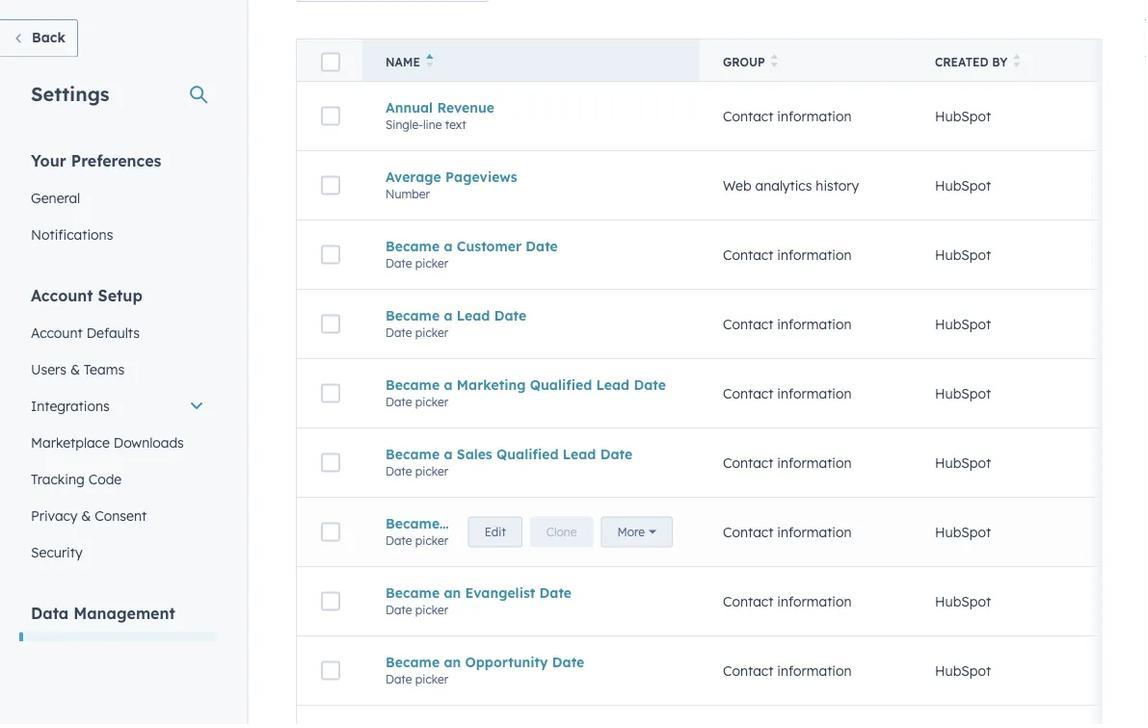 Task type: vqa. For each thing, say whether or not it's contained in the screenshot.


Task type: locate. For each thing, give the bounding box(es) containing it.
became down number
[[386, 238, 440, 255]]

tracking
[[31, 471, 85, 488]]

8 information from the top
[[777, 663, 852, 680]]

2 picker from the top
[[415, 326, 448, 340]]

qualified right sales
[[496, 446, 559, 463]]

lead inside became a marketing qualified lead date date picker
[[596, 377, 630, 394]]

5 contact from the top
[[723, 455, 774, 472]]

press to sort. image
[[771, 54, 778, 67]]

a left customer
[[444, 238, 453, 255]]

4 information from the top
[[777, 385, 852, 402]]

1 vertical spatial account
[[31, 324, 83, 341]]

picker inside became a marketing qualified lead date date picker
[[415, 395, 448, 409]]

1 an from the top
[[444, 585, 461, 602]]

7 hubspot from the top
[[935, 524, 991, 541]]

2 press to sort. element from the left
[[1013, 54, 1021, 70]]

opportunity
[[465, 654, 548, 671]]

0 vertical spatial an
[[444, 585, 461, 602]]

lead inside became a sales qualified lead date date picker
[[563, 446, 596, 463]]

5 became from the top
[[386, 516, 440, 532]]

1 contact information from the top
[[723, 108, 852, 125]]

2 hubspot from the top
[[935, 177, 991, 194]]

an inside became an opportunity date date picker
[[444, 654, 461, 671]]

created
[[935, 55, 989, 69]]

a down became a customer date date picker
[[444, 307, 453, 324]]

press to sort. element
[[771, 54, 778, 70], [1013, 54, 1021, 70]]

& right privacy
[[81, 508, 91, 524]]

hubspot for became an opportunity date
[[935, 663, 991, 680]]

8 contact information from the top
[[723, 663, 852, 680]]

&
[[70, 361, 80, 378], [81, 508, 91, 524]]

contact information
[[723, 108, 852, 125], [723, 247, 852, 263], [723, 316, 852, 333], [723, 385, 852, 402], [723, 455, 852, 472], [723, 524, 852, 541], [723, 594, 852, 611], [723, 663, 852, 680]]

picker up became a lead date date picker
[[415, 256, 448, 271]]

a inside became a lead date date picker
[[444, 307, 453, 324]]

2 contact from the top
[[723, 247, 774, 263]]

text
[[445, 117, 466, 132]]

contact for became a lead date
[[723, 316, 774, 333]]

account
[[31, 286, 93, 305], [31, 324, 83, 341]]

picker inside became an opportunity date date picker
[[415, 673, 448, 687]]

an
[[444, 585, 461, 602], [444, 654, 461, 671]]

name button
[[362, 39, 700, 81]]

picker for evangelist
[[415, 603, 448, 618]]

8 hubspot from the top
[[935, 594, 991, 611]]

5 hubspot from the top
[[935, 385, 991, 402]]

became for became a marketing qualified lead date
[[386, 377, 440, 394]]

4 contact information from the top
[[723, 385, 852, 402]]

picker down became a lead date date picker
[[415, 395, 448, 409]]

0 vertical spatial &
[[70, 361, 80, 378]]

revenue
[[437, 99, 495, 116]]

became down became an evangelist date date picker at the bottom of page
[[386, 654, 440, 671]]

1 contact from the top
[[723, 108, 774, 125]]

picker up became a subscriber date date picker
[[415, 464, 448, 479]]

4 became from the top
[[386, 446, 440, 463]]

& for privacy
[[81, 508, 91, 524]]

general
[[31, 189, 80, 206]]

4 hubspot from the top
[[935, 316, 991, 333]]

1 became from the top
[[386, 238, 440, 255]]

5 contact information from the top
[[723, 455, 852, 472]]

1 picker from the top
[[415, 256, 448, 271]]

& right 'users'
[[70, 361, 80, 378]]

contact information for became an evangelist date
[[723, 594, 852, 611]]

became a sales qualified lead date date picker
[[386, 446, 633, 479]]

tracking code link
[[19, 461, 216, 498]]

picker down became a customer date date picker
[[415, 326, 448, 340]]

2 contact information from the top
[[723, 247, 852, 263]]

information for became a marketing qualified lead date
[[777, 385, 852, 402]]

became inside became a sales qualified lead date date picker
[[386, 446, 440, 463]]

became inside became a subscriber date date picker
[[386, 516, 440, 532]]

3 a from the top
[[444, 377, 453, 394]]

became an opportunity date date picker
[[386, 654, 585, 687]]

a for customer
[[444, 238, 453, 255]]

1 information from the top
[[777, 108, 852, 125]]

teams
[[84, 361, 124, 378]]

1 account from the top
[[31, 286, 93, 305]]

a for sales
[[444, 446, 453, 463]]

picker down became an evangelist date date picker at the bottom of page
[[415, 673, 448, 687]]

3 contact information from the top
[[723, 316, 852, 333]]

tracking code
[[31, 471, 122, 488]]

became a lead date button
[[386, 307, 677, 324]]

press to sort. element right by
[[1013, 54, 1021, 70]]

lead
[[457, 307, 490, 324], [596, 377, 630, 394], [563, 446, 596, 463]]

a
[[444, 238, 453, 255], [444, 307, 453, 324], [444, 377, 453, 394], [444, 446, 453, 463], [444, 516, 453, 532]]

account for account setup
[[31, 286, 93, 305]]

0 horizontal spatial press to sort. element
[[771, 54, 778, 70]]

5 a from the top
[[444, 516, 453, 532]]

qualified inside became a sales qualified lead date date picker
[[496, 446, 559, 463]]

date
[[526, 238, 558, 255], [386, 256, 412, 271], [494, 307, 527, 324], [386, 326, 412, 340], [634, 377, 666, 394], [386, 395, 412, 409], [600, 446, 633, 463], [386, 464, 412, 479], [533, 516, 566, 532], [386, 534, 412, 548], [539, 585, 572, 602], [386, 603, 412, 618], [552, 654, 585, 671], [386, 673, 412, 687]]

security link
[[19, 535, 216, 571]]

5 information from the top
[[777, 455, 852, 472]]

1 vertical spatial qualified
[[496, 446, 559, 463]]

press to sort. element inside group button
[[771, 54, 778, 70]]

edit
[[745, 541, 766, 555]]

became inside became an evangelist date date picker
[[386, 585, 440, 602]]

8 contact from the top
[[723, 663, 774, 680]]

contact information for annual revenue
[[723, 108, 852, 125]]

4 picker from the top
[[415, 464, 448, 479]]

a inside became a customer date date picker
[[444, 238, 453, 255]]

1 hubspot from the top
[[935, 108, 991, 125]]

hubspot
[[935, 108, 991, 125], [935, 177, 991, 194], [935, 247, 991, 263], [935, 316, 991, 333], [935, 385, 991, 402], [935, 455, 991, 472], [935, 524, 991, 541], [935, 594, 991, 611], [935, 663, 991, 680]]

contact for became an opportunity date
[[723, 663, 774, 680]]

account defaults link
[[19, 315, 216, 351]]

web
[[723, 177, 752, 194]]

consent
[[95, 508, 147, 524]]

4 a from the top
[[444, 446, 453, 463]]

contact information for became an opportunity date
[[723, 663, 852, 680]]

hubspot for average pageviews
[[935, 177, 991, 194]]

single-
[[386, 117, 423, 132]]

1 horizontal spatial press to sort. element
[[1013, 54, 1021, 70]]

3 information from the top
[[777, 316, 852, 333]]

marketplace downloads
[[31, 434, 184, 451]]

hubspot for annual revenue
[[935, 108, 991, 125]]

7 contact information from the top
[[723, 594, 852, 611]]

7 became from the top
[[386, 654, 440, 671]]

became left subscriber
[[386, 516, 440, 532]]

3 contact from the top
[[723, 316, 774, 333]]

0 vertical spatial qualified
[[530, 377, 592, 394]]

your preferences element
[[19, 150, 216, 253]]

properties
[[31, 643, 96, 659]]

6 picker from the top
[[415, 603, 448, 618]]

picker inside became an evangelist date date picker
[[415, 603, 448, 618]]

line
[[423, 117, 442, 132]]

became left sales
[[386, 446, 440, 463]]

became inside became a lead date date picker
[[386, 307, 440, 324]]

5 picker from the top
[[415, 534, 448, 548]]

clone button
[[790, 533, 853, 564]]

downloads
[[114, 434, 184, 451]]

press to sort. element for group
[[771, 54, 778, 70]]

properties link
[[19, 633, 216, 670]]

became inside became an opportunity date date picker
[[386, 654, 440, 671]]

6 became from the top
[[386, 585, 440, 602]]

1 a from the top
[[444, 238, 453, 255]]

privacy
[[31, 508, 78, 524]]

became an opportunity date button
[[386, 654, 677, 671]]

4 contact from the top
[[723, 385, 774, 402]]

hubspot for became a lead date
[[935, 316, 991, 333]]

contact information for became a marketing qualified lead date
[[723, 385, 852, 402]]

settings
[[31, 81, 109, 106]]

account up account defaults
[[31, 286, 93, 305]]

marketing
[[457, 377, 526, 394]]

contact for became an evangelist date
[[723, 594, 774, 611]]

group button
[[700, 39, 912, 81]]

2 account from the top
[[31, 324, 83, 341]]

contact for became a sales qualified lead date
[[723, 455, 774, 472]]

became left evangelist
[[386, 585, 440, 602]]

picker for customer
[[415, 256, 448, 271]]

contact
[[723, 108, 774, 125], [723, 247, 774, 263], [723, 316, 774, 333], [723, 385, 774, 402], [723, 455, 774, 472], [723, 524, 774, 541], [723, 594, 774, 611], [723, 663, 774, 680]]

2 vertical spatial lead
[[563, 446, 596, 463]]

an for opportunity
[[444, 654, 461, 671]]

2 became from the top
[[386, 307, 440, 324]]

1 press to sort. element from the left
[[771, 54, 778, 70]]

3 became from the top
[[386, 377, 440, 394]]

2 a from the top
[[444, 307, 453, 324]]

9 hubspot from the top
[[935, 663, 991, 680]]

1 vertical spatial lead
[[596, 377, 630, 394]]

general link
[[19, 180, 216, 216]]

number
[[386, 187, 430, 201]]

1 vertical spatial &
[[81, 508, 91, 524]]

a left subscriber
[[444, 516, 453, 532]]

a inside became a subscriber date date picker
[[444, 516, 453, 532]]

qualified
[[530, 377, 592, 394], [496, 446, 559, 463]]

2 an from the top
[[444, 654, 461, 671]]

defaults
[[86, 324, 140, 341]]

a left sales
[[444, 446, 453, 463]]

picker inside became a customer date date picker
[[415, 256, 448, 271]]

7 picker from the top
[[415, 673, 448, 687]]

2 information from the top
[[777, 247, 852, 263]]

information for became a customer date
[[777, 247, 852, 263]]

account up 'users'
[[31, 324, 83, 341]]

average pageviews number
[[386, 168, 517, 201]]

became a marketing qualified lead date date picker
[[386, 377, 666, 409]]

7 information from the top
[[777, 594, 852, 611]]

analytics
[[755, 177, 812, 194]]

qualified right marketing
[[530, 377, 592, 394]]

an inside became an evangelist date date picker
[[444, 585, 461, 602]]

picker up became an evangelist date date picker at the bottom of page
[[415, 534, 448, 548]]

6 hubspot from the top
[[935, 455, 991, 472]]

became
[[386, 238, 440, 255], [386, 307, 440, 324], [386, 377, 440, 394], [386, 446, 440, 463], [386, 516, 440, 532], [386, 585, 440, 602], [386, 654, 440, 671]]

picker up became an opportunity date date picker at the bottom of the page
[[415, 603, 448, 618]]

1 vertical spatial an
[[444, 654, 461, 671]]

press to sort. element right group on the right top of page
[[771, 54, 778, 70]]

by
[[992, 55, 1008, 69]]

3 hubspot from the top
[[935, 247, 991, 263]]

7 contact from the top
[[723, 594, 774, 611]]

back
[[32, 29, 65, 46]]

3 picker from the top
[[415, 395, 448, 409]]

became inside became a marketing qualified lead date date picker
[[386, 377, 440, 394]]

became inside became a customer date date picker
[[386, 238, 440, 255]]

press to sort. element inside created by "button"
[[1013, 54, 1021, 70]]

information
[[777, 108, 852, 125], [777, 247, 852, 263], [777, 316, 852, 333], [777, 385, 852, 402], [777, 455, 852, 472], [777, 524, 852, 541], [777, 594, 852, 611], [777, 663, 852, 680]]

0 horizontal spatial &
[[70, 361, 80, 378]]

account setup element
[[19, 285, 216, 571]]

picker inside became a lead date date picker
[[415, 326, 448, 340]]

an left opportunity
[[444, 654, 461, 671]]

annual revenue button
[[386, 99, 677, 116]]

a inside became a sales qualified lead date date picker
[[444, 446, 453, 463]]

became for became a customer date
[[386, 238, 440, 255]]

press to sort. element for created by
[[1013, 54, 1021, 70]]

your
[[31, 151, 66, 170]]

annual revenue single-line text
[[386, 99, 495, 132]]

management
[[73, 604, 175, 623]]

an left evangelist
[[444, 585, 461, 602]]

a left marketing
[[444, 377, 453, 394]]

became down became a lead date date picker
[[386, 377, 440, 394]]

a inside became a marketing qualified lead date date picker
[[444, 377, 453, 394]]

a for subscriber
[[444, 516, 453, 532]]

marketplace
[[31, 434, 110, 451]]

contact for annual revenue
[[723, 108, 774, 125]]

0 vertical spatial lead
[[457, 307, 490, 324]]

1 horizontal spatial &
[[81, 508, 91, 524]]

account defaults
[[31, 324, 140, 341]]

picker
[[415, 256, 448, 271], [415, 326, 448, 340], [415, 395, 448, 409], [415, 464, 448, 479], [415, 534, 448, 548], [415, 603, 448, 618], [415, 673, 448, 687]]

data
[[31, 604, 69, 623]]

became for became an evangelist date
[[386, 585, 440, 602]]

qualified inside became a marketing qualified lead date date picker
[[530, 377, 592, 394]]

became down became a customer date date picker
[[386, 307, 440, 324]]

0 vertical spatial account
[[31, 286, 93, 305]]

picker inside became a subscriber date date picker
[[415, 534, 448, 548]]



Task type: describe. For each thing, give the bounding box(es) containing it.
lead inside became a lead date date picker
[[457, 307, 490, 324]]

contact information for became a lead date
[[723, 316, 852, 333]]

became a lead date date picker
[[386, 307, 527, 340]]

contact for became a marketing qualified lead date
[[723, 385, 774, 402]]

name
[[386, 55, 420, 69]]

security
[[31, 544, 83, 561]]

hubspot for became a customer date
[[935, 247, 991, 263]]

average pageviews button
[[386, 168, 677, 185]]

marketplace downloads link
[[19, 425, 216, 461]]

users & teams link
[[19, 351, 216, 388]]

a for marketing
[[444, 377, 453, 394]]

annual
[[386, 99, 433, 116]]

picker for subscriber
[[415, 534, 448, 548]]

became an evangelist date date picker
[[386, 585, 572, 618]]

integrations button
[[19, 388, 216, 425]]

6 contact from the top
[[723, 524, 774, 541]]

subscriber
[[457, 516, 529, 532]]

became a sales qualified lead date button
[[386, 446, 677, 463]]

clone
[[807, 541, 837, 555]]

became for became a sales qualified lead date
[[386, 446, 440, 463]]

history
[[816, 177, 859, 194]]

became a subscriber date button
[[386, 516, 677, 532]]

contact information for became a sales qualified lead date
[[723, 455, 852, 472]]

became for became a subscriber date
[[386, 516, 440, 532]]

picker for lead
[[415, 326, 448, 340]]

pageviews
[[445, 168, 517, 185]]

Search search field
[[296, 0, 489, 2]]

lead for became a marketing qualified lead date
[[596, 377, 630, 394]]

setup
[[98, 286, 142, 305]]

picker for opportunity
[[415, 673, 448, 687]]

account setup
[[31, 286, 142, 305]]

became an evangelist date button
[[386, 585, 677, 602]]

privacy & consent link
[[19, 498, 216, 535]]

6 information from the top
[[777, 524, 852, 541]]

group
[[723, 55, 765, 69]]

qualified for marketing
[[530, 377, 592, 394]]

became for became an opportunity date
[[386, 654, 440, 671]]

information for became an evangelist date
[[777, 594, 852, 611]]

information for annual revenue
[[777, 108, 852, 125]]

preferences
[[71, 151, 161, 170]]

contact information for became a customer date
[[723, 247, 852, 263]]

lead for became a sales qualified lead date
[[563, 446, 596, 463]]

became a subscriber date date picker
[[386, 516, 566, 548]]

integrations
[[31, 398, 110, 415]]

created by button
[[912, 39, 1086, 81]]

web analytics history
[[723, 177, 859, 194]]

created by
[[935, 55, 1008, 69]]

contact for became a customer date
[[723, 247, 774, 263]]

evangelist
[[465, 585, 535, 602]]

ascending sort. press to sort descending. element
[[426, 54, 433, 70]]

sales
[[457, 446, 492, 463]]

users & teams
[[31, 361, 124, 378]]

customer
[[457, 238, 522, 255]]

notifications
[[31, 226, 113, 243]]

information for became a sales qualified lead date
[[777, 455, 852, 472]]

users
[[31, 361, 66, 378]]

a for lead
[[444, 307, 453, 324]]

became a marketing qualified lead date button
[[386, 377, 677, 394]]

edit button
[[728, 533, 782, 564]]

became a customer date button
[[386, 238, 677, 255]]

information for became an opportunity date
[[777, 663, 852, 680]]

press to sort. image
[[1013, 54, 1021, 67]]

information for became a lead date
[[777, 316, 852, 333]]

data management
[[31, 604, 175, 623]]

hubspot for became a sales qualified lead date
[[935, 455, 991, 472]]

became for became a lead date
[[386, 307, 440, 324]]

account for account defaults
[[31, 324, 83, 341]]

picker inside became a sales qualified lead date date picker
[[415, 464, 448, 479]]

& for users
[[70, 361, 80, 378]]

an for evangelist
[[444, 585, 461, 602]]

data management element
[[19, 603, 216, 725]]

hubspot for became an evangelist date
[[935, 594, 991, 611]]

notifications link
[[19, 216, 216, 253]]

hubspot for became a marketing qualified lead date
[[935, 385, 991, 402]]

qualified for sales
[[496, 446, 559, 463]]

average
[[386, 168, 441, 185]]

became a customer date date picker
[[386, 238, 558, 271]]

ascending sort. press to sort descending. image
[[426, 54, 433, 67]]

back link
[[0, 19, 78, 57]]

code
[[88, 471, 122, 488]]

6 contact information from the top
[[723, 524, 852, 541]]

privacy & consent
[[31, 508, 147, 524]]

your preferences
[[31, 151, 161, 170]]



